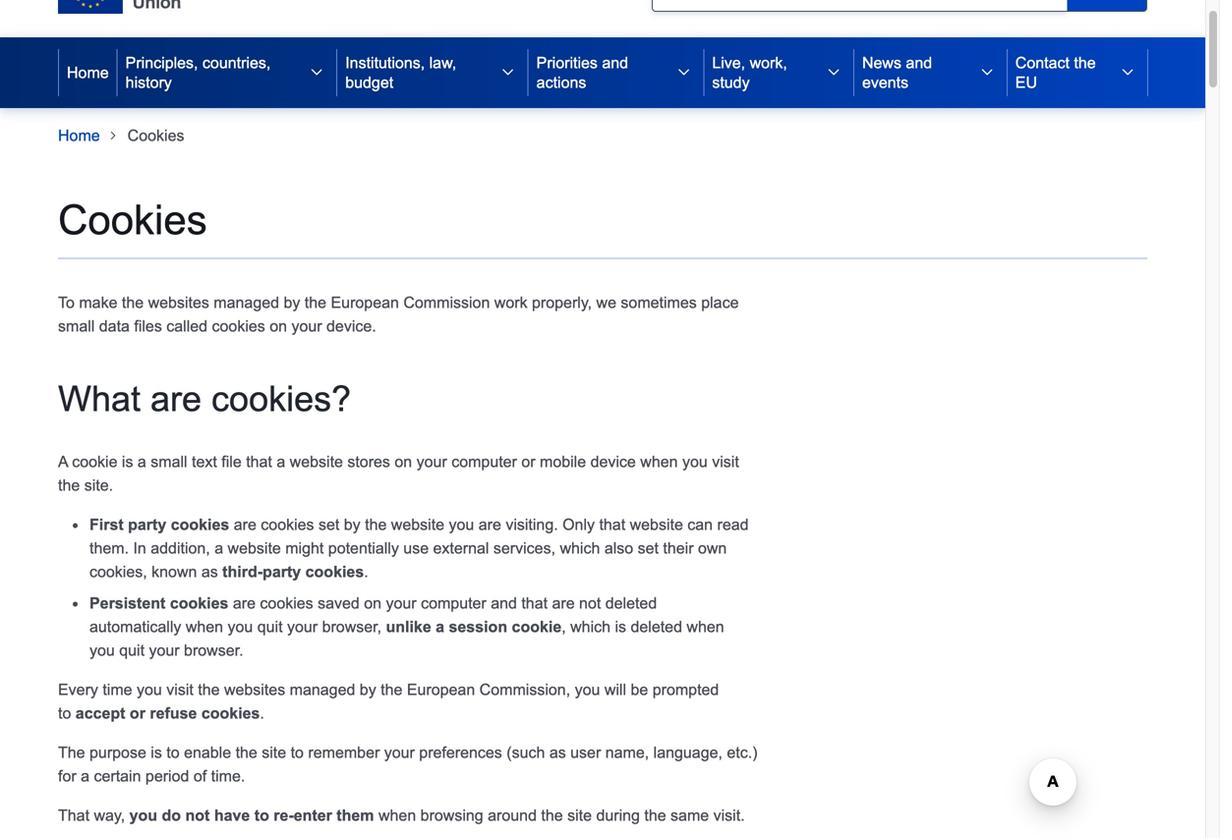 Task type: locate. For each thing, give the bounding box(es) containing it.
in
[[133, 540, 146, 558]]

websites inside the to make the websites managed by the european commission work properly, we sometimes place small data files called cookies on your device.
[[148, 294, 209, 312]]

when right them in the left bottom of the page
[[379, 807, 416, 825]]

accept or refuse cookies .
[[76, 705, 264, 723]]

the
[[1074, 54, 1096, 72], [122, 294, 144, 312], [305, 294, 327, 312], [58, 477, 80, 495], [365, 516, 387, 534], [198, 681, 220, 699], [381, 681, 403, 699], [236, 744, 257, 762], [541, 807, 563, 825], [645, 807, 666, 825]]

None search field
[[652, 0, 1148, 12], [652, 0, 1067, 12], [652, 0, 1148, 12], [652, 0, 1067, 12]]

1 vertical spatial that
[[599, 516, 626, 534]]

institutions,
[[345, 54, 425, 72]]

by inside the every time you visit the websites managed by the european commission, you will be prompted to
[[360, 681, 376, 699]]

to
[[58, 705, 71, 723], [166, 744, 180, 762], [291, 744, 304, 762], [254, 807, 269, 825]]

cookies up might
[[261, 516, 314, 534]]

visit up refuse
[[166, 681, 194, 699]]

quit inside , which is deleted when you quit your browser.
[[119, 642, 145, 660]]

and right news
[[906, 54, 933, 72]]

0 vertical spatial home
[[67, 64, 109, 82]]

you up accept or refuse cookies .
[[137, 681, 162, 699]]

your down the every time you visit the websites managed by the european commission, you will be prompted to
[[384, 744, 415, 762]]

that
[[246, 453, 272, 471], [599, 516, 626, 534], [522, 595, 548, 613]]

1 vertical spatial home link
[[58, 124, 100, 148]]

a cookie is a small text file that a website stores on your computer or mobile device when you visit the site.
[[58, 453, 739, 495]]

by inside the to make the websites managed by the european commission work properly, we sometimes place small data files called cookies on your device.
[[284, 294, 300, 312]]

0 horizontal spatial european
[[331, 294, 399, 312]]

cookies down 2xs image
[[58, 197, 207, 243]]

1 horizontal spatial visit
[[712, 453, 739, 471]]

computer
[[452, 453, 517, 471], [421, 595, 487, 613]]

a up third-
[[215, 540, 223, 558]]

party
[[128, 516, 166, 534], [263, 563, 301, 581]]

you up external
[[449, 516, 474, 534]]

device
[[591, 453, 636, 471]]

is inside the purpose is to enable the site to remember your preferences (such as user name, language, etc.) for a certain period of time.
[[151, 744, 162, 762]]

deleted inside , which is deleted when you quit your browser.
[[631, 619, 683, 636]]

visit inside the every time you visit the websites managed by the european commission, you will be prompted to
[[166, 681, 194, 699]]

xs image
[[500, 65, 516, 81], [676, 65, 692, 81], [826, 65, 842, 81], [979, 65, 995, 81], [1120, 65, 1136, 81]]

0 vertical spatial that
[[246, 453, 272, 471]]

your
[[292, 318, 322, 335], [417, 453, 447, 471], [386, 595, 417, 613], [287, 619, 318, 636], [149, 642, 180, 660], [384, 744, 415, 762]]

when up the browser.
[[186, 619, 223, 636]]

are up text
[[151, 380, 202, 419]]

0 horizontal spatial is
[[122, 453, 133, 471]]

1 horizontal spatial and
[[602, 54, 629, 72]]

european union flag image
[[58, 0, 213, 14]]

0 vertical spatial quit
[[257, 619, 283, 636]]

xs image left "eu"
[[979, 65, 995, 81]]

as left third-
[[201, 563, 218, 581]]

your right stores
[[417, 453, 447, 471]]

0 vertical spatial which
[[560, 540, 600, 558]]

0 horizontal spatial as
[[201, 563, 218, 581]]

1 horizontal spatial websites
[[224, 681, 285, 699]]

contact the eu
[[1016, 54, 1096, 91]]

work
[[495, 294, 528, 312]]

websites up called
[[148, 294, 209, 312]]

european inside the every time you visit the websites managed by the european commission, you will be prompted to
[[407, 681, 475, 699]]

1 vertical spatial computer
[[421, 595, 487, 613]]

2 horizontal spatial that
[[599, 516, 626, 534]]

automatically
[[90, 619, 181, 636]]

european up device. at the left of the page
[[331, 294, 399, 312]]

institutions, law, budget link
[[338, 37, 488, 108]]

a
[[138, 453, 146, 471], [277, 453, 285, 471], [215, 540, 223, 558], [436, 619, 445, 636], [81, 768, 90, 786]]

is right the a
[[122, 453, 133, 471]]

when right device
[[641, 453, 678, 471]]

news and events link
[[855, 37, 968, 108]]

that right file
[[246, 453, 272, 471]]

on inside are cookies saved on your computer and that are not deleted automatically when you quit your browser,
[[364, 595, 382, 613]]

and inside are cookies saved on your computer and that are not deleted automatically when you quit your browser,
[[491, 595, 517, 613]]

are
[[151, 380, 202, 419], [234, 516, 257, 534], [479, 516, 501, 534], [233, 595, 256, 613], [552, 595, 575, 613]]

small down the 'to'
[[58, 318, 95, 335]]

cookies down known
[[170, 595, 229, 613]]

set right 'also' on the bottom of page
[[638, 540, 659, 558]]

1 horizontal spatial that
[[522, 595, 548, 613]]

visit up read
[[712, 453, 739, 471]]

is
[[122, 453, 133, 471], [615, 619, 627, 636], [151, 744, 162, 762]]

1 vertical spatial on
[[395, 453, 412, 471]]

during
[[596, 807, 640, 825]]

is up period at the bottom left
[[151, 744, 162, 762]]

website left stores
[[290, 453, 343, 471]]

by up potentially
[[344, 516, 361, 534]]

0 vertical spatial as
[[201, 563, 218, 581]]

you up can
[[683, 453, 708, 471]]

and up session
[[491, 595, 517, 613]]

also
[[605, 540, 634, 558]]

1 vertical spatial by
[[344, 516, 361, 534]]

way,
[[94, 807, 125, 825]]

cookie
[[72, 453, 118, 471], [512, 619, 562, 636]]

which inside , which is deleted when you quit your browser.
[[571, 619, 611, 636]]

cookies inside are cookies saved on your computer and that are not deleted automatically when you quit your browser,
[[260, 595, 313, 613]]

quit down automatically on the bottom of page
[[119, 642, 145, 660]]

as inside the purpose is to enable the site to remember your preferences (such as user name, language, etc.) for a certain period of time.
[[550, 744, 566, 762]]

which inside "are cookies set by the website you are visiting. only that website can read them. in addition, a website might potentially use external services, which also set their own cookies, known as"
[[560, 540, 600, 558]]

2 vertical spatial by
[[360, 681, 376, 699]]

that for website
[[246, 453, 272, 471]]

a right for
[[81, 768, 90, 786]]

which
[[560, 540, 600, 558], [571, 619, 611, 636]]

the inside "are cookies set by the website you are visiting. only that website can read them. in addition, a website might potentially use external services, which also set their own cookies, known as"
[[365, 516, 387, 534]]

1 vertical spatial cookie
[[512, 619, 562, 636]]

not
[[579, 595, 601, 613], [185, 807, 210, 825]]

xs image for live, work, study
[[826, 65, 842, 81]]

0 vertical spatial party
[[128, 516, 166, 534]]

visiting.
[[506, 516, 558, 534]]

principles,
[[126, 54, 198, 72]]

0 vertical spatial is
[[122, 453, 133, 471]]

the purpose is to enable the site to remember your preferences (such as user name, language, etc.) for a certain period of time.
[[58, 744, 758, 786]]

2 horizontal spatial and
[[906, 54, 933, 72]]

the up potentially
[[365, 516, 387, 534]]

0 vertical spatial not
[[579, 595, 601, 613]]

1 vertical spatial which
[[571, 619, 611, 636]]

small inside the to make the websites managed by the european commission work properly, we sometimes place small data files called cookies on your device.
[[58, 318, 95, 335]]

on up cookies?
[[270, 318, 287, 335]]

unlike a session cookie
[[386, 619, 562, 636]]

0 horizontal spatial websites
[[148, 294, 209, 312]]

party for first
[[128, 516, 166, 534]]

1 vertical spatial deleted
[[631, 619, 683, 636]]

on up browser,
[[364, 595, 382, 613]]

0 horizontal spatial cookie
[[72, 453, 118, 471]]

not right do
[[185, 807, 210, 825]]

0 horizontal spatial quit
[[119, 642, 145, 660]]

as left user at the bottom left of page
[[550, 744, 566, 762]]

party down might
[[263, 563, 301, 581]]

cookies?
[[212, 380, 351, 419]]

0 horizontal spatial not
[[185, 807, 210, 825]]

are up third-
[[234, 516, 257, 534]]

cookies inside the to make the websites managed by the european commission work properly, we sometimes place small data files called cookies on your device.
[[212, 318, 265, 335]]

you down automatically on the bottom of page
[[90, 642, 115, 660]]

1 vertical spatial websites
[[224, 681, 285, 699]]

and inside "news and events"
[[906, 54, 933, 72]]

,
[[562, 619, 566, 636]]

cookies down third-party cookies .
[[260, 595, 313, 613]]

remember
[[308, 744, 380, 762]]

home
[[67, 64, 109, 82], [58, 127, 100, 145]]

site inside the purpose is to enable the site to remember your preferences (such as user name, language, etc.) for a certain period of time.
[[262, 744, 286, 762]]

quit down third-party cookies .
[[257, 619, 283, 636]]

cookies right 2xs image
[[128, 127, 184, 145]]

1 horizontal spatial quit
[[257, 619, 283, 636]]

and right priorities
[[602, 54, 629, 72]]

you
[[683, 453, 708, 471], [449, 516, 474, 534], [228, 619, 253, 636], [90, 642, 115, 660], [137, 681, 162, 699], [575, 681, 600, 699], [129, 807, 157, 825]]

1 horizontal spatial on
[[364, 595, 382, 613]]

1 vertical spatial .
[[260, 705, 264, 723]]

1 horizontal spatial cookie
[[512, 619, 562, 636]]

0 vertical spatial or
[[522, 453, 536, 471]]

you up the browser.
[[228, 619, 253, 636]]

is inside a cookie is a small text file that a website stores on your computer or mobile device when you visit the site.
[[122, 453, 133, 471]]

0 horizontal spatial party
[[128, 516, 166, 534]]

the right contact in the top right of the page
[[1074, 54, 1096, 72]]

the inside a cookie is a small text file that a website stores on your computer or mobile device when you visit the site.
[[58, 477, 80, 495]]

1 vertical spatial or
[[130, 705, 145, 723]]

the up device. at the left of the page
[[305, 294, 327, 312]]

visit inside a cookie is a small text file that a website stores on your computer or mobile device when you visit the site.
[[712, 453, 739, 471]]

cookies
[[212, 318, 265, 335], [171, 516, 229, 534], [261, 516, 314, 534], [306, 563, 364, 581], [170, 595, 229, 613], [260, 595, 313, 613], [201, 705, 260, 723]]

1 vertical spatial not
[[185, 807, 210, 825]]

that inside are cookies saved on your computer and that are not deleted automatically when you quit your browser,
[[522, 595, 548, 613]]

3 xs image from the left
[[826, 65, 842, 81]]

2 vertical spatial that
[[522, 595, 548, 613]]

persistent
[[90, 595, 166, 613]]

small left text
[[151, 453, 187, 471]]

budget
[[345, 74, 394, 91]]

their
[[663, 540, 694, 558]]

which down only
[[560, 540, 600, 558]]

is inside , which is deleted when you quit your browser.
[[615, 619, 627, 636]]

0 horizontal spatial that
[[246, 453, 272, 471]]

site left during
[[568, 807, 592, 825]]

deleted
[[606, 595, 657, 613], [631, 619, 683, 636]]

by up cookies?
[[284, 294, 300, 312]]

place
[[701, 294, 739, 312]]

1 horizontal spatial or
[[522, 453, 536, 471]]

data
[[99, 318, 130, 335]]

called
[[166, 318, 208, 335]]

have
[[214, 807, 250, 825]]

1 vertical spatial party
[[263, 563, 301, 581]]

computer inside a cookie is a small text file that a website stores on your computer or mobile device when you visit the site.
[[452, 453, 517, 471]]

deleted down 'also' on the bottom of page
[[606, 595, 657, 613]]

quit inside are cookies saved on your computer and that are not deleted automatically when you quit your browser,
[[257, 619, 283, 636]]

1 horizontal spatial set
[[638, 540, 659, 558]]

and inside the priorities and actions
[[602, 54, 629, 72]]

quit
[[257, 619, 283, 636], [119, 642, 145, 660]]

the inside the purpose is to enable the site to remember your preferences (such as user name, language, etc.) for a certain period of time.
[[236, 744, 257, 762]]

0 vertical spatial websites
[[148, 294, 209, 312]]

0 horizontal spatial and
[[491, 595, 517, 613]]

etc.)
[[727, 744, 758, 762]]

your inside , which is deleted when you quit your browser.
[[149, 642, 180, 660]]

session
[[449, 619, 508, 636]]

1 horizontal spatial as
[[550, 744, 566, 762]]

0 vertical spatial european
[[331, 294, 399, 312]]

1 vertical spatial european
[[407, 681, 475, 699]]

not down only
[[579, 595, 601, 613]]

party up in
[[128, 516, 166, 534]]

0 vertical spatial managed
[[214, 294, 279, 312]]

that way, you do not have to re-enter them when browsing around the site during the same visit.
[[58, 807, 745, 825]]

is right ,
[[615, 619, 627, 636]]

2 horizontal spatial on
[[395, 453, 412, 471]]

0 horizontal spatial or
[[130, 705, 145, 723]]

1 horizontal spatial site
[[568, 807, 592, 825]]

xs image for contact the eu
[[1120, 65, 1136, 81]]

cookies up enable
[[201, 705, 260, 723]]

5 xs image from the left
[[1120, 65, 1136, 81]]

that up 'also' on the bottom of page
[[599, 516, 626, 534]]

browsing
[[421, 807, 484, 825]]

0 vertical spatial home link
[[59, 37, 117, 108]]

first party cookies
[[90, 516, 229, 534]]

law,
[[429, 54, 457, 72]]

0 vertical spatial site
[[262, 744, 286, 762]]

0 vertical spatial cookie
[[72, 453, 118, 471]]

are down third-
[[233, 595, 256, 613]]

home link left 2xs image
[[58, 124, 100, 148]]

0 horizontal spatial managed
[[214, 294, 279, 312]]

browser.
[[184, 642, 243, 660]]

2 vertical spatial on
[[364, 595, 382, 613]]

4 xs image from the left
[[979, 65, 995, 81]]

computer left mobile on the left bottom
[[452, 453, 517, 471]]

. down potentially
[[364, 563, 368, 581]]

deleted up be
[[631, 619, 683, 636]]

home link left history
[[59, 37, 117, 108]]

that down services,
[[522, 595, 548, 613]]

1 vertical spatial as
[[550, 744, 566, 762]]

1 vertical spatial cookies
[[58, 197, 207, 243]]

on right stores
[[395, 453, 412, 471]]

1 horizontal spatial .
[[364, 563, 368, 581]]

0 vertical spatial deleted
[[606, 595, 657, 613]]

cookie up 'site.'
[[72, 453, 118, 471]]

1 horizontal spatial managed
[[290, 681, 355, 699]]

when inside are cookies saved on your computer and that are not deleted automatically when you quit your browser,
[[186, 619, 223, 636]]

are cookies set by the website you are visiting. only that website can read them. in addition, a website might potentially use external services, which also set their own cookies, known as
[[90, 516, 749, 581]]

0 vertical spatial visit
[[712, 453, 739, 471]]

1 horizontal spatial not
[[579, 595, 601, 613]]

0 vertical spatial small
[[58, 318, 95, 335]]

websites down the browser.
[[224, 681, 285, 699]]

european down , which is deleted when you quit your browser. at the bottom of page
[[407, 681, 475, 699]]

cookies right called
[[212, 318, 265, 335]]

third-
[[222, 563, 263, 581]]

xs image left 'actions'
[[500, 65, 516, 81]]

and for priorities and actions
[[602, 54, 629, 72]]

2 vertical spatial is
[[151, 744, 162, 762]]

xs image left news
[[826, 65, 842, 81]]

to inside the every time you visit the websites managed by the european commission, you will be prompted to
[[58, 705, 71, 723]]

1 vertical spatial small
[[151, 453, 187, 471]]

1 vertical spatial visit
[[166, 681, 194, 699]]

cookies up saved at bottom
[[306, 563, 364, 581]]

1 vertical spatial quit
[[119, 642, 145, 660]]

time
[[103, 681, 132, 699]]

browser,
[[322, 619, 382, 636]]

xs image right contact the eu 'link'
[[1120, 65, 1136, 81]]

your down automatically on the bottom of page
[[149, 642, 180, 660]]

home left history
[[67, 64, 109, 82]]

cookies up addition,
[[171, 516, 229, 534]]

mobile
[[540, 453, 586, 471]]

by down , which is deleted when you quit your browser. at the bottom of page
[[360, 681, 376, 699]]

might
[[285, 540, 324, 558]]

we
[[597, 294, 617, 312]]

0 horizontal spatial visit
[[166, 681, 194, 699]]

0 vertical spatial set
[[319, 516, 340, 534]]

prompted
[[653, 681, 719, 699]]

commission
[[404, 294, 490, 312]]

1 horizontal spatial party
[[263, 563, 301, 581]]

can
[[688, 516, 713, 534]]

priorities and actions link
[[529, 37, 664, 108]]

cookie right session
[[512, 619, 562, 636]]

period
[[145, 768, 189, 786]]

your inside the purpose is to enable the site to remember your preferences (such as user name, language, etc.) for a certain period of time.
[[384, 744, 415, 762]]

1 horizontal spatial is
[[151, 744, 162, 762]]

deleted inside are cookies saved on your computer and that are not deleted automatically when you quit your browser,
[[606, 595, 657, 613]]

computer up unlike a session cookie
[[421, 595, 487, 613]]

websites
[[148, 294, 209, 312], [224, 681, 285, 699]]

0 vertical spatial on
[[270, 318, 287, 335]]

site
[[262, 744, 286, 762], [568, 807, 592, 825]]

2 horizontal spatial is
[[615, 619, 627, 636]]

1 vertical spatial is
[[615, 619, 627, 636]]

1 horizontal spatial european
[[407, 681, 475, 699]]

1 horizontal spatial small
[[151, 453, 187, 471]]

services,
[[494, 540, 556, 558]]

0 horizontal spatial small
[[58, 318, 95, 335]]

only
[[563, 516, 595, 534]]

0 vertical spatial computer
[[452, 453, 517, 471]]

1 vertical spatial managed
[[290, 681, 355, 699]]

to down every
[[58, 705, 71, 723]]

website
[[290, 453, 343, 471], [391, 516, 445, 534], [630, 516, 683, 534], [228, 540, 281, 558]]

1 xs image from the left
[[500, 65, 516, 81]]

or
[[522, 453, 536, 471], [130, 705, 145, 723]]

1 vertical spatial set
[[638, 540, 659, 558]]

study
[[712, 74, 750, 91]]

xs image for news and events
[[979, 65, 995, 81]]

european
[[331, 294, 399, 312], [407, 681, 475, 699]]

you inside , which is deleted when you quit your browser.
[[90, 642, 115, 660]]

device.
[[327, 318, 376, 335]]

xs image for priorities and actions
[[676, 65, 692, 81]]

sometimes
[[621, 294, 697, 312]]

. right refuse
[[260, 705, 264, 723]]

the up time.
[[236, 744, 257, 762]]

0 vertical spatial by
[[284, 294, 300, 312]]

0 horizontal spatial site
[[262, 744, 286, 762]]

0 horizontal spatial on
[[270, 318, 287, 335]]

site up re-
[[262, 744, 286, 762]]

home left 2xs image
[[58, 127, 100, 145]]

potentially
[[328, 540, 399, 558]]

0 horizontal spatial .
[[260, 705, 264, 723]]

2 xs image from the left
[[676, 65, 692, 81]]

that inside a cookie is a small text file that a website stores on your computer or mobile device when you visit the site.
[[246, 453, 272, 471]]

which right ,
[[571, 619, 611, 636]]

xs image left live,
[[676, 65, 692, 81]]

them
[[337, 807, 374, 825]]

the down the a
[[58, 477, 80, 495]]



Task type: describe. For each thing, give the bounding box(es) containing it.
external
[[433, 540, 489, 558]]

news and events
[[863, 54, 933, 91]]

(such
[[507, 744, 545, 762]]

website inside a cookie is a small text file that a website stores on your computer or mobile device when you visit the site.
[[290, 453, 343, 471]]

language,
[[654, 744, 723, 762]]

the left 'same' on the bottom
[[645, 807, 666, 825]]

of
[[194, 768, 207, 786]]

cookies inside "are cookies set by the website you are visiting. only that website can read them. in addition, a website might potentially use external services, which also set their own cookies, known as"
[[261, 516, 314, 534]]

what
[[58, 380, 141, 419]]

1 vertical spatial site
[[568, 807, 592, 825]]

a
[[58, 453, 68, 471]]

website up 'use'
[[391, 516, 445, 534]]

and for news and events
[[906, 54, 933, 72]]

is for a
[[122, 453, 133, 471]]

user
[[571, 744, 601, 762]]

the down , which is deleted when you quit your browser. at the bottom of page
[[381, 681, 403, 699]]

unlike
[[386, 619, 431, 636]]

by inside "are cookies set by the website you are visiting. only that website can read them. in addition, a website might potentially use external services, which also set their own cookies, known as"
[[344, 516, 361, 534]]

0 horizontal spatial set
[[319, 516, 340, 534]]

live, work, study link
[[705, 37, 814, 108]]

for
[[58, 768, 76, 786]]

cookies,
[[90, 563, 147, 581]]

same
[[671, 807, 709, 825]]

events
[[863, 74, 909, 91]]

re-
[[274, 807, 294, 825]]

when inside , which is deleted when you quit your browser.
[[687, 619, 725, 636]]

every
[[58, 681, 98, 699]]

will
[[605, 681, 627, 699]]

that inside "are cookies set by the website you are visiting. only that website can read them. in addition, a website might potentially use external services, which also set their own cookies, known as"
[[599, 516, 626, 534]]

1 vertical spatial home
[[58, 127, 100, 145]]

be
[[631, 681, 648, 699]]

every time you visit the websites managed by the european commission, you will be prompted to
[[58, 681, 719, 723]]

to up period at the bottom left
[[166, 744, 180, 762]]

a inside the purpose is to enable the site to remember your preferences (such as user name, language, etc.) for a certain period of time.
[[81, 768, 90, 786]]

on inside the to make the websites managed by the european commission work properly, we sometimes place small data files called cookies on your device.
[[270, 318, 287, 335]]

do
[[162, 807, 181, 825]]

first
[[90, 516, 124, 534]]

to make the websites managed by the european commission work properly, we sometimes place small data files called cookies on your device.
[[58, 294, 739, 335]]

priorities and actions
[[537, 54, 629, 91]]

are cookies saved on your computer and that are not deleted automatically when you quit your browser,
[[90, 595, 657, 636]]

enter
[[294, 807, 332, 825]]

0 vertical spatial cookies
[[128, 127, 184, 145]]

refuse
[[150, 705, 197, 723]]

commission,
[[480, 681, 571, 699]]

principles, countries, history link
[[118, 37, 297, 108]]

2xs image
[[108, 130, 120, 142]]

priorities
[[537, 54, 598, 72]]

small inside a cookie is a small text file that a website stores on your computer or mobile device when you visit the site.
[[151, 453, 187, 471]]

website up their
[[630, 516, 683, 534]]

a inside "are cookies set by the website you are visiting. only that website can read them. in addition, a website might potentially use external services, which also set their own cookies, known as"
[[215, 540, 223, 558]]

certain
[[94, 768, 141, 786]]

accept
[[76, 705, 125, 723]]

your up unlike
[[386, 595, 417, 613]]

work,
[[750, 54, 788, 72]]

as inside "are cookies set by the website you are visiting. only that website can read them. in addition, a website might potentially use external services, which also set their own cookies, known as"
[[201, 563, 218, 581]]

to
[[58, 294, 75, 312]]

name,
[[606, 744, 649, 762]]

contact the eu link
[[1008, 37, 1108, 108]]

you inside a cookie is a small text file that a website stores on your computer or mobile device when you visit the site.
[[683, 453, 708, 471]]

live,
[[712, 54, 746, 72]]

read
[[718, 516, 749, 534]]

websites inside the every time you visit the websites managed by the european commission, you will be prompted to
[[224, 681, 285, 699]]

text
[[192, 453, 217, 471]]

persistent cookies
[[90, 595, 229, 613]]

0 vertical spatial .
[[364, 563, 368, 581]]

properly,
[[532, 294, 592, 312]]

them.
[[90, 540, 129, 558]]

live, work, study
[[712, 54, 788, 91]]

contact
[[1016, 54, 1070, 72]]

european inside the to make the websites managed by the european commission work properly, we sometimes place small data files called cookies on your device.
[[331, 294, 399, 312]]

the right around
[[541, 807, 563, 825]]

you left do
[[129, 807, 157, 825]]

preferences
[[419, 744, 502, 762]]

computer inside are cookies saved on your computer and that are not deleted automatically when you quit your browser,
[[421, 595, 487, 613]]

news
[[863, 54, 902, 72]]

enable
[[184, 744, 231, 762]]

a right file
[[277, 453, 285, 471]]

on inside a cookie is a small text file that a website stores on your computer or mobile device when you visit the site.
[[395, 453, 412, 471]]

, which is deleted when you quit your browser.
[[90, 619, 725, 660]]

you inside are cookies saved on your computer and that are not deleted automatically when you quit your browser,
[[228, 619, 253, 636]]

files
[[134, 318, 162, 335]]

make
[[79, 294, 118, 312]]

purpose
[[90, 744, 146, 762]]

a right unlike
[[436, 619, 445, 636]]

you inside "are cookies set by the website you are visiting. only that website can read them. in addition, a website might potentially use external services, which also set their own cookies, known as"
[[449, 516, 474, 534]]

the
[[58, 744, 85, 762]]

are up external
[[479, 516, 501, 534]]

you left will
[[575, 681, 600, 699]]

is for to
[[151, 744, 162, 762]]

the inside contact the eu
[[1074, 54, 1096, 72]]

history
[[126, 74, 172, 91]]

not inside are cookies saved on your computer and that are not deleted automatically when you quit your browser,
[[579, 595, 601, 613]]

when inside a cookie is a small text file that a website stores on your computer or mobile device when you visit the site.
[[641, 453, 678, 471]]

known
[[152, 563, 197, 581]]

that
[[58, 807, 90, 825]]

own
[[698, 540, 727, 558]]

your inside a cookie is a small text file that a website stores on your computer or mobile device when you visit the site.
[[417, 453, 447, 471]]

xs image
[[309, 65, 325, 81]]

that for not
[[522, 595, 548, 613]]

managed inside the every time you visit the websites managed by the european commission, you will be prompted to
[[290, 681, 355, 699]]

are up ,
[[552, 595, 575, 613]]

to left re-
[[254, 807, 269, 825]]

your down saved at bottom
[[287, 619, 318, 636]]

time.
[[211, 768, 245, 786]]

the down the browser.
[[198, 681, 220, 699]]

file
[[222, 453, 242, 471]]

eu
[[1016, 74, 1038, 91]]

to left remember
[[291, 744, 304, 762]]

third-party cookies .
[[222, 563, 368, 581]]

saved
[[318, 595, 360, 613]]

a left text
[[138, 453, 146, 471]]

principles, countries, history
[[126, 54, 271, 91]]

xs image for institutions, law, budget
[[500, 65, 516, 81]]

managed inside the to make the websites managed by the european commission work properly, we sometimes place small data files called cookies on your device.
[[214, 294, 279, 312]]

site.
[[84, 477, 113, 495]]

or inside a cookie is a small text file that a website stores on your computer or mobile device when you visit the site.
[[522, 453, 536, 471]]

your inside the to make the websites managed by the european commission work properly, we sometimes place small data files called cookies on your device.
[[292, 318, 322, 335]]

actions
[[537, 74, 587, 91]]

countries,
[[203, 54, 271, 72]]

the up files
[[122, 294, 144, 312]]

is for deleted
[[615, 619, 627, 636]]

party for third-
[[263, 563, 301, 581]]

website up third-
[[228, 540, 281, 558]]

around
[[488, 807, 537, 825]]

institutions, law, budget
[[345, 54, 457, 91]]

cookie inside a cookie is a small text file that a website stores on your computer or mobile device when you visit the site.
[[72, 453, 118, 471]]



Task type: vqa. For each thing, say whether or not it's contained in the screenshot.
motto,
no



